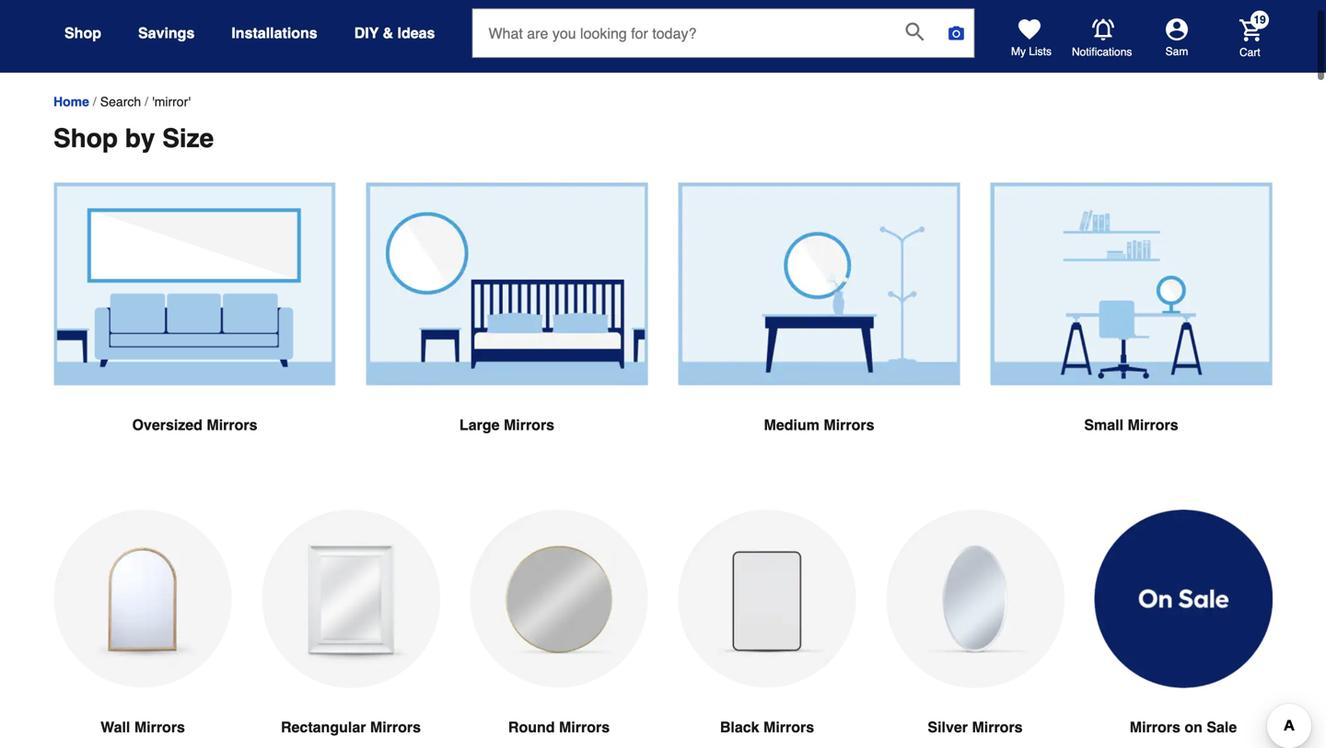 Task type: locate. For each thing, give the bounding box(es) containing it.
1 horizontal spatial /
[[145, 94, 148, 109]]

rectangular mirrors
[[281, 719, 421, 736]]

medium mirrors link
[[678, 183, 961, 481]]

silver mirrors
[[928, 719, 1023, 736]]

black
[[720, 719, 759, 736]]

medium mirrors
[[764, 417, 874, 434]]

a round mirror with a gold frame. image
[[470, 510, 648, 688]]

large
[[459, 417, 500, 434]]

shop down the home link
[[53, 124, 118, 153]]

home
[[53, 94, 89, 109]]

large mirrors
[[459, 417, 554, 434]]

/ right home
[[93, 94, 97, 109]]

shop for shop by size
[[53, 124, 118, 153]]

round mirrors link
[[470, 510, 648, 749]]

installations
[[231, 24, 317, 41]]

mirrors right wall
[[134, 719, 185, 736]]

oversized mirrors link
[[53, 183, 336, 481]]

mirrors right black
[[763, 719, 814, 736]]

&
[[383, 24, 393, 41]]

mirrors right small
[[1128, 417, 1178, 434]]

shop up home
[[64, 24, 101, 41]]

mirrors for silver mirrors
[[972, 719, 1023, 736]]

small mirrors link
[[990, 183, 1273, 481]]

mirrors right medium
[[824, 417, 874, 434]]

large mirrors link
[[366, 183, 648, 481]]

a rectangular mirror with rounded corners in a black frame. image
[[678, 510, 856, 688]]

mirrors right rectangular
[[370, 719, 421, 736]]

mirrors right silver
[[972, 719, 1023, 736]]

my lists link
[[1011, 18, 1052, 59]]

mirrors for small mirrors
[[1128, 417, 1178, 434]]

Search Query text field
[[473, 9, 891, 57]]

1 / from the left
[[93, 94, 97, 109]]

small mirrors
[[1084, 417, 1178, 434]]

sam
[[1166, 45, 1188, 58]]

diy & ideas
[[354, 24, 435, 41]]

0 vertical spatial shop
[[64, 24, 101, 41]]

home link
[[53, 94, 89, 109]]

ideas
[[397, 24, 435, 41]]

oversized
[[132, 417, 203, 434]]

mirrors right oversized
[[207, 417, 257, 434]]

savings
[[138, 24, 195, 41]]

mirrors right the round
[[559, 719, 610, 736]]

camera image
[[947, 24, 966, 42]]

diy & ideas button
[[354, 17, 435, 50]]

/
[[93, 94, 97, 109], [145, 94, 148, 109]]

mirrors left on
[[1130, 719, 1181, 736]]

mirrors right "large"
[[504, 417, 554, 434]]

cart
[[1240, 46, 1260, 59]]

1 vertical spatial shop
[[53, 124, 118, 153]]

shop button
[[64, 17, 101, 50]]

a graphic of a bedroom with a large round mirror over a bedside table. image
[[366, 183, 648, 387]]

search element
[[100, 94, 141, 109]]

mirrors for black mirrors
[[763, 719, 814, 736]]

mirrors
[[207, 417, 257, 434], [504, 417, 554, 434], [824, 417, 874, 434], [1128, 417, 1178, 434], [134, 719, 185, 736], [370, 719, 421, 736], [559, 719, 610, 736], [763, 719, 814, 736], [972, 719, 1023, 736], [1130, 719, 1181, 736]]

on
[[1185, 719, 1203, 736]]

/ left mirror "element"
[[145, 94, 148, 109]]

lowe's home improvement notification center image
[[1092, 19, 1114, 41]]

None search field
[[472, 8, 975, 75]]

0 horizontal spatial /
[[93, 94, 97, 109]]

notifications
[[1072, 45, 1132, 58]]

search
[[100, 94, 141, 109]]

shop
[[64, 24, 101, 41], [53, 124, 118, 153]]



Task type: describe. For each thing, give the bounding box(es) containing it.
wall mirrors
[[100, 719, 185, 736]]

lowe's home improvement lists image
[[1019, 18, 1041, 41]]

mirrors on sale link
[[1094, 510, 1273, 749]]

silver
[[928, 719, 968, 736]]

lowe's home improvement cart image
[[1240, 19, 1262, 41]]

mirror element
[[152, 94, 191, 109]]

oversized mirrors
[[132, 417, 257, 434]]

black mirrors link
[[678, 510, 856, 749]]

sale
[[1207, 719, 1237, 736]]

my lists
[[1011, 45, 1052, 58]]

round mirrors
[[508, 719, 610, 736]]

2 / from the left
[[145, 94, 148, 109]]

on sale. image
[[1094, 510, 1273, 689]]

home / search / 'mirror'
[[53, 94, 191, 109]]

diy
[[354, 24, 379, 41]]

shop for shop
[[64, 24, 101, 41]]

my
[[1011, 45, 1026, 58]]

mirrors for oversized mirrors
[[207, 417, 257, 434]]

size
[[162, 124, 214, 153]]

by
[[125, 124, 155, 153]]

silver mirrors link
[[886, 510, 1065, 749]]

mirrors for rectangular mirrors
[[370, 719, 421, 736]]

a graphic of an entryway with a round, medium sized mirror over a console table. image
[[678, 183, 961, 387]]

search image
[[906, 22, 924, 41]]

'mirror'
[[152, 94, 191, 109]]

an arched wall mirror with gold frame. image
[[53, 510, 232, 688]]

mirrors for medium mirrors
[[824, 417, 874, 434]]

round
[[508, 719, 555, 736]]

lists
[[1029, 45, 1052, 58]]

shop by size
[[53, 124, 214, 153]]

a graphic of a living room with an oversized mirror over a couch. image
[[53, 183, 336, 387]]

rectangular
[[281, 719, 366, 736]]

wall
[[100, 719, 130, 736]]

19
[[1254, 13, 1266, 26]]

mirrors for large mirrors
[[504, 417, 554, 434]]

rectangular mirrors link
[[262, 510, 440, 749]]

mirrors for wall mirrors
[[134, 719, 185, 736]]

savings button
[[138, 17, 195, 50]]

mirrors for round mirrors
[[559, 719, 610, 736]]

small
[[1084, 417, 1124, 434]]

medium
[[764, 417, 820, 434]]

a graphic of an office space with a small mirror set on a desk. image
[[990, 183, 1273, 387]]

installations button
[[231, 17, 317, 50]]

black mirrors
[[720, 719, 814, 736]]

a rectangular mirror in a white frame. image
[[262, 510, 440, 689]]

sam button
[[1133, 18, 1221, 59]]

an oval mirror with a silver frame. image
[[886, 510, 1065, 689]]

mirrors on sale
[[1130, 719, 1237, 736]]

wall mirrors link
[[53, 510, 232, 749]]



Task type: vqa. For each thing, say whether or not it's contained in the screenshot.
mirror element
yes



